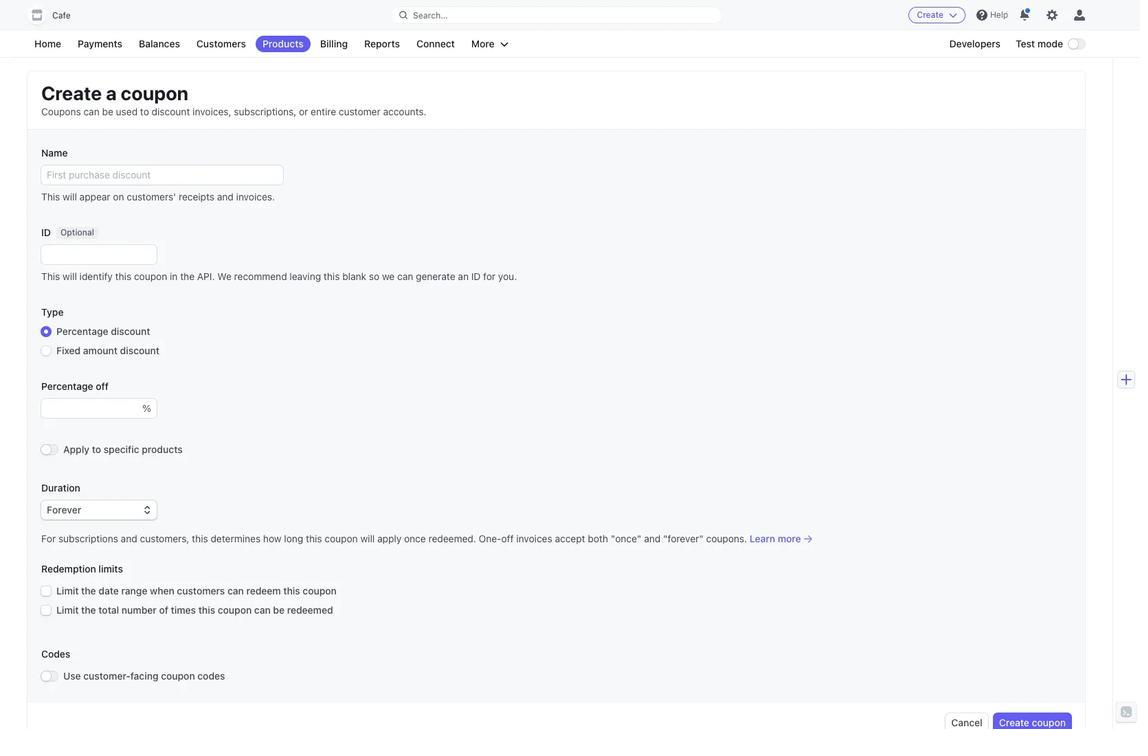 Task type: locate. For each thing, give the bounding box(es) containing it.
be inside create a coupon coupons can be used to discount invoices, subscriptions, or entire customer accounts.
[[102, 106, 113, 118]]

1 vertical spatial will
[[63, 271, 77, 282]]

discount up fixed amount discount
[[111, 326, 150, 337]]

create right cancel
[[999, 717, 1029, 729]]

date
[[98, 585, 119, 597]]

learn more link
[[750, 533, 812, 546]]

create coupon
[[999, 717, 1066, 729]]

once
[[404, 533, 426, 545]]

customer
[[339, 106, 381, 118]]

billing link
[[313, 36, 355, 52]]

invoices.
[[236, 191, 275, 203]]

create up coupons
[[41, 82, 102, 104]]

coupon
[[121, 82, 188, 104], [134, 271, 167, 282], [325, 533, 358, 545], [303, 585, 337, 597], [218, 605, 252, 616], [161, 671, 195, 682], [1032, 717, 1066, 729]]

0 vertical spatial discount
[[152, 106, 190, 118]]

this right the identify
[[115, 271, 131, 282]]

this up redeemed
[[283, 585, 300, 597]]

codes
[[41, 649, 70, 660]]

and right "once"
[[644, 533, 661, 545]]

determines
[[211, 533, 261, 545]]

1 vertical spatial be
[[273, 605, 285, 616]]

0 vertical spatial limit
[[56, 585, 79, 597]]

the left date at the bottom of page
[[81, 585, 96, 597]]

the for number
[[81, 605, 96, 616]]

total
[[98, 605, 119, 616]]

and
[[217, 191, 234, 203], [121, 533, 137, 545], [644, 533, 661, 545]]

redemption
[[41, 563, 96, 575]]

fixed
[[56, 345, 81, 357]]

this
[[115, 271, 131, 282], [324, 271, 340, 282], [192, 533, 208, 545], [306, 533, 322, 545], [283, 585, 300, 597], [198, 605, 215, 616]]

search…
[[413, 10, 448, 20]]

for subscriptions and customers, this determines how long this coupon will apply once redeemed. one-off invoices accept both "once" and "forever" coupons.
[[41, 533, 747, 545]]

percentage discount
[[56, 326, 150, 337]]

customer-
[[83, 671, 130, 682]]

1 vertical spatial percentage
[[41, 381, 93, 392]]

1 horizontal spatial id
[[471, 271, 481, 282]]

customers
[[177, 585, 225, 597]]

we
[[382, 271, 395, 282]]

this will appear on customers' receipts and invoices.
[[41, 191, 275, 203]]

and right the receipts
[[217, 191, 234, 203]]

1 limit from the top
[[56, 585, 79, 597]]

0 horizontal spatial be
[[102, 106, 113, 118]]

the right in
[[180, 271, 195, 282]]

0 vertical spatial this
[[41, 191, 60, 203]]

1 vertical spatial create
[[41, 82, 102, 104]]

this for this will appear on customers' receipts and invoices.
[[41, 191, 60, 203]]

None text field
[[41, 399, 142, 418]]

will for appear
[[63, 191, 77, 203]]

customers link
[[190, 36, 253, 52]]

api.
[[197, 271, 215, 282]]

this right customers,
[[192, 533, 208, 545]]

apply
[[63, 444, 89, 456]]

redeemed.
[[428, 533, 476, 545]]

can right coupons
[[83, 106, 100, 118]]

this
[[41, 191, 60, 203], [41, 271, 60, 282]]

1 vertical spatial the
[[81, 585, 96, 597]]

discount left invoices,
[[152, 106, 190, 118]]

2 horizontal spatial create
[[999, 717, 1029, 729]]

1 vertical spatial id
[[471, 271, 481, 282]]

cafe button
[[27, 5, 84, 25]]

test
[[1016, 38, 1035, 49]]

to
[[140, 106, 149, 118], [92, 444, 101, 456]]

create up developers link
[[917, 10, 943, 20]]

this down name
[[41, 191, 60, 203]]

2 vertical spatial create
[[999, 717, 1029, 729]]

connect link
[[410, 36, 462, 52]]

connect
[[416, 38, 455, 49]]

percentage for percentage off
[[41, 381, 93, 392]]

limit
[[56, 585, 79, 597], [56, 605, 79, 616]]

an
[[458, 271, 469, 282]]

1 vertical spatial this
[[41, 271, 60, 282]]

cafe
[[52, 10, 71, 21]]

discount
[[152, 106, 190, 118], [111, 326, 150, 337], [120, 345, 159, 357]]

0 vertical spatial will
[[63, 191, 77, 203]]

1 this from the top
[[41, 191, 60, 203]]

discount right amount
[[120, 345, 159, 357]]

invoices,
[[193, 106, 231, 118]]

2 horizontal spatial and
[[644, 533, 661, 545]]

can left redeem
[[227, 585, 244, 597]]

0 horizontal spatial create
[[41, 82, 102, 104]]

create button
[[909, 7, 965, 23]]

0 vertical spatial off
[[96, 381, 108, 392]]

create
[[917, 10, 943, 20], [41, 82, 102, 104], [999, 717, 1029, 729]]

percentage
[[56, 326, 108, 337], [41, 381, 93, 392]]

help button
[[971, 4, 1014, 26]]

2 this from the top
[[41, 271, 60, 282]]

will left appear
[[63, 191, 77, 203]]

will left the identify
[[63, 271, 77, 282]]

1 horizontal spatial create
[[917, 10, 943, 20]]

invoices
[[516, 533, 552, 545]]

percentage down fixed at the top left
[[41, 381, 93, 392]]

0 horizontal spatial to
[[92, 444, 101, 456]]

2 vertical spatial the
[[81, 605, 96, 616]]

create for a
[[41, 82, 102, 104]]

the
[[180, 271, 195, 282], [81, 585, 96, 597], [81, 605, 96, 616]]

to right used
[[140, 106, 149, 118]]

recommend
[[234, 271, 287, 282]]

more button
[[464, 36, 515, 52]]

how
[[263, 533, 281, 545]]

0 vertical spatial percentage
[[56, 326, 108, 337]]

off
[[96, 381, 108, 392], [501, 533, 514, 545]]

use
[[63, 671, 81, 682]]

to right apply
[[92, 444, 101, 456]]

0 horizontal spatial id
[[41, 227, 51, 238]]

off left invoices
[[501, 533, 514, 545]]

this up type
[[41, 271, 60, 282]]

mode
[[1037, 38, 1063, 49]]

redemption limits
[[41, 563, 123, 575]]

1 horizontal spatial off
[[501, 533, 514, 545]]

customers
[[196, 38, 246, 49]]

identify
[[79, 271, 113, 282]]

the for range
[[81, 585, 96, 597]]

off down amount
[[96, 381, 108, 392]]

0 vertical spatial be
[[102, 106, 113, 118]]

we
[[217, 271, 231, 282]]

id right an
[[471, 271, 481, 282]]

id
[[41, 227, 51, 238], [471, 271, 481, 282]]

0 vertical spatial id
[[41, 227, 51, 238]]

optional
[[60, 228, 94, 238]]

0 vertical spatial create
[[917, 10, 943, 20]]

percentage up fixed at the top left
[[56, 326, 108, 337]]

1 vertical spatial limit
[[56, 605, 79, 616]]

the left total
[[81, 605, 96, 616]]

and up limits
[[121, 533, 137, 545]]

2 limit from the top
[[56, 605, 79, 616]]

%
[[142, 403, 151, 414]]

1 vertical spatial to
[[92, 444, 101, 456]]

subscriptions
[[58, 533, 118, 545]]

limit for limit the total number of times this coupon can be redeemed
[[56, 605, 79, 616]]

coupon inside button
[[1032, 717, 1066, 729]]

will left apply
[[360, 533, 375, 545]]

1 horizontal spatial to
[[140, 106, 149, 118]]

0 vertical spatial the
[[180, 271, 195, 282]]

or
[[299, 106, 308, 118]]

this will identify this coupon in the api. we recommend leaving this blank so we can generate an id for you.
[[41, 271, 517, 282]]

redeemed
[[287, 605, 333, 616]]

so
[[369, 271, 379, 282]]

percentage off
[[41, 381, 108, 392]]

create inside create coupon button
[[999, 717, 1029, 729]]

learn
[[750, 533, 775, 545]]

0 vertical spatial to
[[140, 106, 149, 118]]

id left optional
[[41, 227, 51, 238]]

be down a
[[102, 106, 113, 118]]

you.
[[498, 271, 517, 282]]

can
[[83, 106, 100, 118], [397, 271, 413, 282], [227, 585, 244, 597], [254, 605, 271, 616]]

1 vertical spatial discount
[[111, 326, 150, 337]]

this left blank
[[324, 271, 340, 282]]

be down redeem
[[273, 605, 285, 616]]

create inside create a coupon coupons can be used to discount invoices, subscriptions, or entire customer accounts.
[[41, 82, 102, 104]]

products link
[[256, 36, 310, 52]]

blank
[[342, 271, 366, 282]]



Task type: describe. For each thing, give the bounding box(es) containing it.
more
[[471, 38, 495, 49]]

customers'
[[127, 191, 176, 203]]

reports link
[[357, 36, 407, 52]]

range
[[121, 585, 147, 597]]

help
[[990, 10, 1008, 20]]

1 horizontal spatial and
[[217, 191, 234, 203]]

payments link
[[71, 36, 129, 52]]

coupons
[[41, 106, 81, 118]]

when
[[150, 585, 174, 597]]

use customer-facing coupon codes
[[63, 671, 225, 682]]

this right long at the bottom left
[[306, 533, 322, 545]]

limit for limit the date range when customers can redeem this coupon
[[56, 585, 79, 597]]

Name text field
[[41, 166, 283, 185]]

entire
[[311, 106, 336, 118]]

developers link
[[942, 36, 1007, 52]]

can right we
[[397, 271, 413, 282]]

ID text field
[[41, 245, 157, 265]]

long
[[284, 533, 303, 545]]

redeem
[[246, 585, 281, 597]]

accounts.
[[383, 106, 426, 118]]

1 vertical spatial off
[[501, 533, 514, 545]]

Search… text field
[[391, 7, 722, 24]]

create for coupon
[[999, 717, 1029, 729]]

amount
[[83, 345, 118, 357]]

both
[[588, 533, 608, 545]]

% button
[[142, 399, 157, 418]]

balances link
[[132, 36, 187, 52]]

facing
[[130, 671, 158, 682]]

limit the date range when customers can redeem this coupon
[[56, 585, 337, 597]]

appear
[[79, 191, 110, 203]]

times
[[171, 605, 196, 616]]

"forever"
[[663, 533, 704, 545]]

apply to specific products
[[63, 444, 183, 456]]

home link
[[27, 36, 68, 52]]

used
[[116, 106, 138, 118]]

leaving
[[290, 271, 321, 282]]

create coupon button
[[993, 714, 1071, 730]]

accept
[[555, 533, 585, 545]]

apply
[[377, 533, 402, 545]]

cancel
[[951, 717, 982, 729]]

more
[[778, 533, 801, 545]]

coupon inside create a coupon coupons can be used to discount invoices, subscriptions, or entire customer accounts.
[[121, 82, 188, 104]]

create inside create button
[[917, 10, 943, 20]]

coupons.
[[706, 533, 747, 545]]

will for identify
[[63, 271, 77, 282]]

codes
[[197, 671, 225, 682]]

limit the total number of times this coupon can be redeemed
[[56, 605, 333, 616]]

developers
[[949, 38, 1001, 49]]

can down redeem
[[254, 605, 271, 616]]

type
[[41, 306, 64, 318]]

home
[[34, 38, 61, 49]]

duration
[[41, 482, 80, 494]]

test mode
[[1016, 38, 1063, 49]]

fixed amount discount
[[56, 345, 159, 357]]

this for this will identify this coupon in the api. we recommend leaving this blank so we can generate an id for you.
[[41, 271, 60, 282]]

0 horizontal spatial off
[[96, 381, 108, 392]]

0 horizontal spatial and
[[121, 533, 137, 545]]

percentage for percentage discount
[[56, 326, 108, 337]]

payments
[[78, 38, 122, 49]]

customers,
[[140, 533, 189, 545]]

number
[[122, 605, 157, 616]]

receipts
[[179, 191, 214, 203]]

create a coupon coupons can be used to discount invoices, subscriptions, or entire customer accounts.
[[41, 82, 426, 118]]

2 vertical spatial discount
[[120, 345, 159, 357]]

limits
[[99, 563, 123, 575]]

specific
[[104, 444, 139, 456]]

2 vertical spatial will
[[360, 533, 375, 545]]

this down customers
[[198, 605, 215, 616]]

can inside create a coupon coupons can be used to discount invoices, subscriptions, or entire customer accounts.
[[83, 106, 100, 118]]

one-
[[479, 533, 501, 545]]

balances
[[139, 38, 180, 49]]

reports
[[364, 38, 400, 49]]

products
[[262, 38, 304, 49]]

a
[[106, 82, 117, 104]]

subscriptions,
[[234, 106, 296, 118]]

"once"
[[611, 533, 641, 545]]

to inside create a coupon coupons can be used to discount invoices, subscriptions, or entire customer accounts.
[[140, 106, 149, 118]]

Search… search field
[[391, 7, 722, 24]]

1 horizontal spatial be
[[273, 605, 285, 616]]

generate
[[416, 271, 455, 282]]

for
[[41, 533, 56, 545]]

discount inside create a coupon coupons can be used to discount invoices, subscriptions, or entire customer accounts.
[[152, 106, 190, 118]]

cancel button
[[946, 714, 988, 730]]

name
[[41, 147, 68, 159]]

in
[[170, 271, 178, 282]]



Task type: vqa. For each thing, say whether or not it's contained in the screenshot.
Discount
yes



